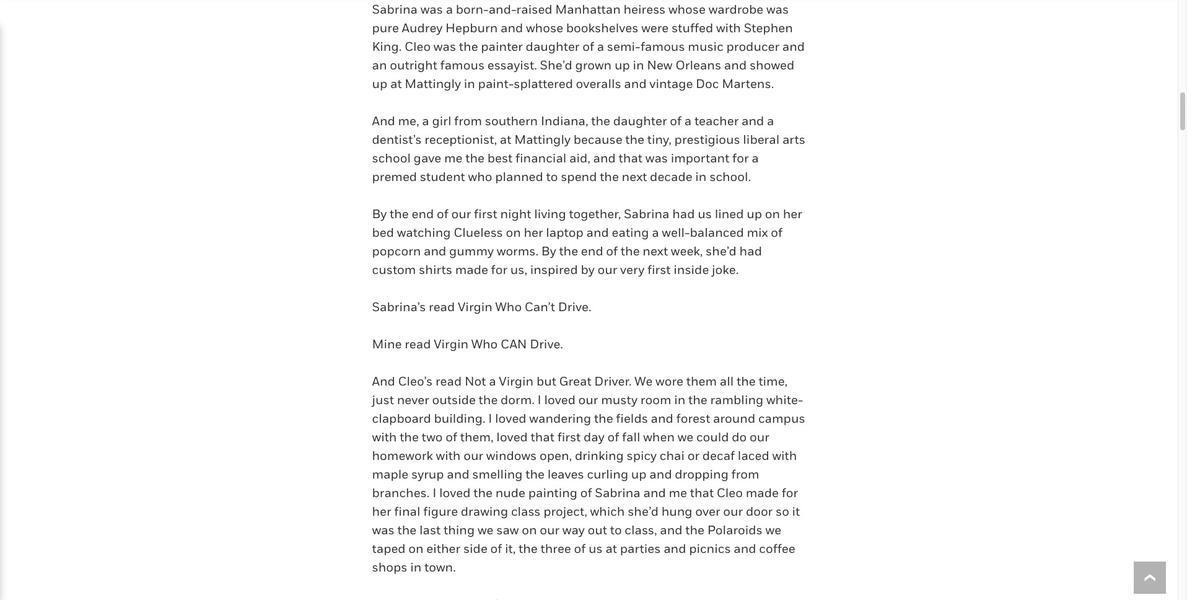 Task type: locate. For each thing, give the bounding box(es) containing it.
best
[[488, 151, 513, 165]]

the down 'final'
[[398, 523, 417, 537]]

0 vertical spatial by
[[372, 206, 387, 221]]

for up school.
[[733, 151, 749, 165]]

me inside and me, a girl from southern indiana, the daughter of a teacher and a dentist's receptionist, at mattingly because the tiny, prestigious liberal arts school gave me the best financial aid, and that was important for a premed student who planned to spend the next decade in school.
[[444, 151, 463, 165]]

final
[[394, 504, 421, 519]]

read for sabrina's
[[429, 299, 455, 314]]

the up day
[[594, 411, 614, 426]]

whose up stuffed
[[669, 2, 706, 17]]

2 vertical spatial read
[[436, 374, 462, 389]]

was inside and cleo's read not a virgin but great driver. we wore them all the time, just never outside the dorm. i loved our musty room in the rambling white- clapboard building. i loved wandering the fields and forest around campus with the two of them, loved that first day of fall when we could do our homework with our windows open, drinking spicy chai or decaf laced with maple syrup and smelling the leaves curling up and dropping from branches. i loved the nude painting of sabrina and me that cleo made for her final figure drawing class project, which she'd hung over our door so it was the last thing we saw on our way out to class, and the polaroids we taped on either side of it, the three of us at parties and picnics and coffee shops in town.
[[372, 523, 395, 537]]

2 vertical spatial sabrina
[[595, 485, 641, 500]]

sabrina's
[[372, 299, 426, 314]]

the up homework
[[400, 430, 419, 444]]

polaroids
[[708, 523, 763, 537]]

and down chai
[[650, 467, 672, 482]]

up up mix
[[747, 206, 763, 221]]

1 vertical spatial me
[[669, 485, 688, 500]]

1 horizontal spatial whose
[[669, 2, 706, 17]]

0 vertical spatial drive.
[[558, 299, 592, 314]]

0 vertical spatial that
[[619, 151, 643, 165]]

first up clueless
[[474, 206, 498, 221]]

girl
[[432, 113, 452, 128]]

1 vertical spatial that
[[531, 430, 555, 444]]

us down out on the bottom of the page
[[589, 541, 603, 556]]

and up shirts
[[424, 244, 447, 258]]

from inside and cleo's read not a virgin but great driver. we wore them all the time, just never outside the dorm. i loved our musty room in the rambling white- clapboard building. i loved wandering the fields and forest around campus with the two of them, loved that first day of fall when we could do our homework with our windows open, drinking spicy chai or decaf laced with maple syrup and smelling the leaves curling up and dropping from branches. i loved the nude painting of sabrina and me that cleo made for her final figure drawing class project, which she'd hung over our door so it was the last thing we saw on our way out to class, and the polaroids we taped on either side of it, the three of us at parties and picnics and coffee shops in town.
[[732, 467, 760, 482]]

0 horizontal spatial whose
[[526, 20, 564, 35]]

1 vertical spatial read
[[405, 337, 431, 351]]

of inside and me, a girl from southern indiana, the daughter of a teacher and a dentist's receptionist, at mattingly because the tiny, prestigious liberal arts school gave me the best financial aid, and that was important for a premed student who planned to spend the next decade in school.
[[670, 113, 682, 128]]

up down semi-
[[615, 58, 630, 72]]

mattingly up financial
[[515, 132, 571, 147]]

2 horizontal spatial i
[[538, 392, 542, 407]]

0 vertical spatial whose
[[669, 2, 706, 17]]

us inside and cleo's read not a virgin but great driver. we wore them all the time, just never outside the dorm. i loved our musty room in the rambling white- clapboard building. i loved wandering the fields and forest around campus with the two of them, loved that first day of fall when we could do our homework with our windows open, drinking spicy chai or decaf laced with maple syrup and smelling the leaves curling up and dropping from branches. i loved the nude painting of sabrina and me that cleo made for her final figure drawing class project, which she'd hung over our door so it was the last thing we saw on our way out to class, and the polaroids we taped on either side of it, the three of us at parties and picnics and coffee shops in town.
[[589, 541, 603, 556]]

spend
[[561, 169, 597, 184]]

from inside and me, a girl from southern indiana, the daughter of a teacher and a dentist's receptionist, at mattingly because the tiny, prestigious liberal arts school gave me the best financial aid, and that was important for a premed student who planned to spend the next decade in school.
[[454, 113, 482, 128]]

with inside sabrina was a born-and-raised manhattan heiress whose wardrobe was pure audrey hepburn and whose bookshelves were stuffed with stephen king. cleo was the painter daughter of a semi-famous music producer and an outright famous essayist. she'd grown up in new orleans and showed up at mattingly in paint-splattered overalls and vintage doc martens.
[[717, 20, 741, 35]]

0 horizontal spatial for
[[491, 262, 508, 277]]

with right the laced
[[773, 448, 797, 463]]

0 horizontal spatial end
[[412, 206, 434, 221]]

1 horizontal spatial us
[[698, 206, 712, 221]]

the down eating
[[621, 244, 640, 258]]

sabrina was a born-and-raised manhattan heiress whose wardrobe was pure audrey hepburn and whose bookshelves were stuffed with stephen king. cleo was the painter daughter of a semi-famous music producer and an outright famous essayist. she'd grown up in new orleans and showed up at mattingly in paint-splattered overalls and vintage doc martens.
[[372, 2, 805, 91]]

the inside sabrina was a born-and-raised manhattan heiress whose wardrobe was pure audrey hepburn and whose bookshelves were stuffed with stephen king. cleo was the painter daughter of a semi-famous music producer and an outright famous essayist. she'd grown up in new orleans and showed up at mattingly in paint-splattered overalls and vintage doc martens.
[[459, 39, 478, 54]]

0 vertical spatial famous
[[641, 39, 685, 54]]

that inside and me, a girl from southern indiana, the daughter of a teacher and a dentist's receptionist, at mattingly because the tiny, prestigious liberal arts school gave me the best financial aid, and that was important for a premed student who planned to spend the next decade in school.
[[619, 151, 643, 165]]

0 vertical spatial read
[[429, 299, 455, 314]]

1 horizontal spatial made
[[746, 485, 779, 500]]

southern
[[485, 113, 538, 128]]

sabrina up pure
[[372, 2, 418, 17]]

she'd inside by the end of our first night living together, sabrina had us lined up on her bed watching clueless on her laptop and eating a well-balanced mix of popcorn and gummy worms. by the end of the next week, she'd had custom shirts made for us, inspired by our very first inside joke.
[[706, 244, 737, 258]]

1 horizontal spatial i
[[489, 411, 492, 426]]

1 horizontal spatial me
[[669, 485, 688, 500]]

virgin up not on the bottom left of the page
[[434, 337, 469, 351]]

drive. for mine read virgin who can drive.
[[530, 337, 563, 351]]

was up taped
[[372, 523, 395, 537]]

1 horizontal spatial cleo
[[717, 485, 743, 500]]

me,
[[398, 113, 419, 128]]

the down over at the right bottom of page
[[686, 523, 705, 537]]

but
[[537, 374, 557, 389]]

0 vertical spatial mattingly
[[405, 76, 461, 91]]

0 horizontal spatial daughter
[[526, 39, 580, 54]]

she'd
[[540, 58, 573, 72]]

and me, a girl from southern indiana, the daughter of a teacher and a dentist's receptionist, at mattingly because the tiny, prestigious liberal arts school gave me the best financial aid, and that was important for a premed student who planned to spend the next decade in school.
[[372, 113, 806, 184]]

0 vertical spatial us
[[698, 206, 712, 221]]

to inside and cleo's read not a virgin but great driver. we wore them all the time, just never outside the dorm. i loved our musty room in the rambling white- clapboard building. i loved wandering the fields and forest around campus with the two of them, loved that first day of fall when we could do our homework with our windows open, drinking spicy chai or decaf laced with maple syrup and smelling the leaves curling up and dropping from branches. i loved the nude painting of sabrina and me that cleo made for her final figure drawing class project, which she'd hung over our door so it was the last thing we saw on our way out to class, and the polaroids we taped on either side of it, the three of us at parties and picnics and coffee shops in town.
[[610, 523, 622, 537]]

1 vertical spatial first
[[648, 262, 671, 277]]

planned
[[495, 169, 544, 184]]

1 vertical spatial whose
[[526, 20, 564, 35]]

1 vertical spatial daughter
[[614, 113, 667, 128]]

clapboard
[[372, 411, 431, 426]]

of left "it," at left bottom
[[491, 541, 502, 556]]

for up it
[[782, 485, 799, 500]]

1 horizontal spatial by
[[542, 244, 557, 258]]

a down liberal
[[752, 151, 759, 165]]

1 vertical spatial to
[[610, 523, 622, 537]]

0 horizontal spatial made
[[455, 262, 488, 277]]

drive. right 'can't'
[[558, 299, 592, 314]]

rambling
[[711, 392, 764, 407]]

0 horizontal spatial mattingly
[[405, 76, 461, 91]]

who left can on the left
[[472, 337, 498, 351]]

0 horizontal spatial her
[[372, 504, 392, 519]]

forest
[[677, 411, 711, 426]]

martens.
[[722, 76, 774, 91]]

virgin up mine read virgin who can drive.
[[458, 299, 493, 314]]

us
[[698, 206, 712, 221], [589, 541, 603, 556]]

mattingly inside and me, a girl from southern indiana, the daughter of a teacher and a dentist's receptionist, at mattingly because the tiny, prestigious liberal arts school gave me the best financial aid, and that was important for a premed student who planned to spend the next decade in school.
[[515, 132, 571, 147]]

and down because
[[594, 151, 616, 165]]

lined
[[715, 206, 744, 221]]

me
[[444, 151, 463, 165], [669, 485, 688, 500]]

of down way at the left of page
[[574, 541, 586, 556]]

chai
[[660, 448, 685, 463]]

and inside and me, a girl from southern indiana, the daughter of a teacher and a dentist's receptionist, at mattingly because the tiny, prestigious liberal arts school gave me the best financial aid, and that was important for a premed student who planned to spend the next decade in school.
[[372, 113, 395, 128]]

0 horizontal spatial i
[[433, 485, 437, 500]]

1 vertical spatial her
[[524, 225, 543, 240]]

1 horizontal spatial at
[[500, 132, 512, 147]]

0 horizontal spatial we
[[478, 523, 494, 537]]

day
[[584, 430, 605, 444]]

cleo up the outright
[[405, 39, 431, 54]]

end up watching
[[412, 206, 434, 221]]

from
[[454, 113, 482, 128], [732, 467, 760, 482]]

she'd inside and cleo's read not a virgin but great driver. we wore them all the time, just never outside the dorm. i loved our musty room in the rambling white- clapboard building. i loved wandering the fields and forest around campus with the two of them, loved that first day of fall when we could do our homework with our windows open, drinking spicy chai or decaf laced with maple syrup and smelling the leaves curling up and dropping from branches. i loved the nude painting of sabrina and me that cleo made for her final figure drawing class project, which she'd hung over our door so it was the last thing we saw on our way out to class, and the polaroids we taped on either side of it, the three of us at parties and picnics and coffee shops in town.
[[628, 504, 659, 519]]

of up grown
[[583, 39, 594, 54]]

class
[[511, 504, 541, 519]]

inspired
[[530, 262, 578, 277]]

1 horizontal spatial her
[[524, 225, 543, 240]]

with down wardrobe
[[717, 20, 741, 35]]

0 horizontal spatial famous
[[441, 58, 485, 72]]

1 vertical spatial virgin
[[434, 337, 469, 351]]

and down hung
[[660, 523, 683, 537]]

and cleo's read not a virgin but great driver. we wore them all the time, just never outside the dorm. i loved our musty room in the rambling white- clapboard building. i loved wandering the fields and forest around campus with the two of them, loved that first day of fall when we could do our homework with our windows open, drinking spicy chai or decaf laced with maple syrup and smelling the leaves curling up and dropping from branches. i loved the nude painting of sabrina and me that cleo made for her final figure drawing class project, which she'd hung over our door so it was the last thing we saw on our way out to class, and the polaroids we taped on either side of it, the three of us at parties and picnics and coffee shops in town.
[[372, 374, 806, 575]]

end
[[412, 206, 434, 221], [581, 244, 604, 258]]

us,
[[511, 262, 528, 277]]

and down together,
[[587, 225, 609, 240]]

the up who
[[466, 151, 485, 165]]

0 vertical spatial daughter
[[526, 39, 580, 54]]

open,
[[540, 448, 572, 463]]

a left "girl"
[[422, 113, 429, 128]]

had down mix
[[740, 244, 762, 258]]

2 vertical spatial i
[[433, 485, 437, 500]]

she'd
[[706, 244, 737, 258], [628, 504, 659, 519]]

0 vertical spatial sabrina
[[372, 2, 418, 17]]

1 horizontal spatial to
[[610, 523, 622, 537]]

cleo inside and cleo's read not a virgin but great driver. we wore them all the time, just never outside the dorm. i loved our musty room in the rambling white- clapboard building. i loved wandering the fields and forest around campus with the two of them, loved that first day of fall when we could do our homework with our windows open, drinking spicy chai or decaf laced with maple syrup and smelling the leaves curling up and dropping from branches. i loved the nude painting of sabrina and me that cleo made for her final figure drawing class project, which she'd hung over our door so it was the last thing we saw on our way out to class, and the polaroids we taped on either side of it, the three of us at parties and picnics and coffee shops in town.
[[717, 485, 743, 500]]

for left us,
[[491, 262, 508, 277]]

0 vertical spatial made
[[455, 262, 488, 277]]

in down important
[[696, 169, 707, 184]]

0 vertical spatial next
[[622, 169, 647, 184]]

essayist.
[[488, 58, 537, 72]]

in left paint-
[[464, 76, 475, 91]]

loved up figure
[[440, 485, 471, 500]]

manhattan
[[556, 2, 621, 17]]

famous down hepburn
[[441, 58, 485, 72]]

nude
[[496, 485, 526, 500]]

her inside and cleo's read not a virgin but great driver. we wore them all the time, just never outside the dorm. i loved our musty room in the rambling white- clapboard building. i loved wandering the fields and forest around campus with the two of them, loved that first day of fall when we could do our homework with our windows open, drinking spicy chai or decaf laced with maple syrup and smelling the leaves curling up and dropping from branches. i loved the nude painting of sabrina and me that cleo made for her final figure drawing class project, which she'd hung over our door so it was the last thing we saw on our way out to class, and the polaroids we taped on either side of it, the three of us at parties and picnics and coffee shops in town.
[[372, 504, 392, 519]]

to right out on the bottom of the page
[[610, 523, 622, 537]]

whose
[[669, 2, 706, 17], [526, 20, 564, 35]]

1 vertical spatial who
[[472, 337, 498, 351]]

an
[[372, 58, 387, 72]]

worms.
[[497, 244, 539, 258]]

1 vertical spatial next
[[643, 244, 668, 258]]

2 vertical spatial at
[[606, 541, 617, 556]]

virgin for mine
[[434, 337, 469, 351]]

our
[[452, 206, 471, 221], [598, 262, 618, 277], [579, 392, 599, 407], [750, 430, 770, 444], [464, 448, 484, 463], [724, 504, 743, 519], [540, 523, 560, 537]]

sabrina inside by the end of our first night living together, sabrina had us lined up on her bed watching clueless on her laptop and eating a well-balanced mix of popcorn and gummy worms. by the end of the next week, she'd had custom shirts made for us, inspired by our very first inside joke.
[[624, 206, 670, 221]]

2 vertical spatial for
[[782, 485, 799, 500]]

a inside and cleo's read not a virgin but great driver. we wore them all the time, just never outside the dorm. i loved our musty room in the rambling white- clapboard building. i loved wandering the fields and forest around campus with the two of them, loved that first day of fall when we could do our homework with our windows open, drinking spicy chai or decaf laced with maple syrup and smelling the leaves curling up and dropping from branches. i loved the nude painting of sabrina and me that cleo made for her final figure drawing class project, which she'd hung over our door so it was the last thing we saw on our way out to class, and the polaroids we taped on either side of it, the three of us at parties and picnics and coffee shops in town.
[[489, 374, 496, 389]]

1 vertical spatial cleo
[[717, 485, 743, 500]]

bed
[[372, 225, 394, 240]]

syrup
[[412, 467, 444, 482]]

sabrina inside and cleo's read not a virgin but great driver. we wore them all the time, just never outside the dorm. i loved our musty room in the rambling white- clapboard building. i loved wandering the fields and forest around campus with the two of them, loved that first day of fall when we could do our homework with our windows open, drinking spicy chai or decaf laced with maple syrup and smelling the leaves curling up and dropping from branches. i loved the nude painting of sabrina and me that cleo made for her final figure drawing class project, which she'd hung over our door so it was the last thing we saw on our way out to class, and the polaroids we taped on either side of it, the three of us at parties and picnics and coffee shops in town.
[[595, 485, 641, 500]]

of up the tiny,
[[670, 113, 682, 128]]

1 vertical spatial mattingly
[[515, 132, 571, 147]]

out
[[588, 523, 608, 537]]

a inside by the end of our first night living together, sabrina had us lined up on her bed watching clueless on her laptop and eating a well-balanced mix of popcorn and gummy worms. by the end of the next week, she'd had custom shirts made for us, inspired by our very first inside joke.
[[652, 225, 659, 240]]

us up balanced
[[698, 206, 712, 221]]

saw
[[497, 523, 519, 537]]

0 horizontal spatial from
[[454, 113, 482, 128]]

in left new
[[633, 58, 644, 72]]

0 horizontal spatial cleo
[[405, 39, 431, 54]]

1 vertical spatial from
[[732, 467, 760, 482]]

sabrina up eating
[[624, 206, 670, 221]]

laced
[[738, 448, 770, 463]]

for inside by the end of our first night living together, sabrina had us lined up on her bed watching clueless on her laptop and eating a well-balanced mix of popcorn and gummy worms. by the end of the next week, she'd had custom shirts made for us, inspired by our very first inside joke.
[[491, 262, 508, 277]]

1 horizontal spatial mattingly
[[515, 132, 571, 147]]

arts
[[783, 132, 806, 147]]

the right all
[[737, 374, 756, 389]]

0 vertical spatial had
[[673, 206, 695, 221]]

maple
[[372, 467, 409, 482]]

outside
[[432, 392, 476, 407]]

who left 'can't'
[[496, 299, 522, 314]]

that up open,
[[531, 430, 555, 444]]

our up polaroids
[[724, 504, 743, 519]]

0 vertical spatial me
[[444, 151, 463, 165]]

virgin inside and cleo's read not a virgin but great driver. we wore them all the time, just never outside the dorm. i loved our musty room in the rambling white- clapboard building. i loved wandering the fields and forest around campus with the two of them, loved that first day of fall when we could do our homework with our windows open, drinking spicy chai or decaf laced with maple syrup and smelling the leaves curling up and dropping from branches. i loved the nude painting of sabrina and me that cleo made for her final figure drawing class project, which she'd hung over our door so it was the last thing we saw on our way out to class, and the polaroids we taped on either side of it, the three of us at parties and picnics and coffee shops in town.
[[499, 374, 534, 389]]

1 and from the top
[[372, 113, 395, 128]]

the down hepburn
[[459, 39, 478, 54]]

0 horizontal spatial first
[[474, 206, 498, 221]]

0 horizontal spatial she'd
[[628, 504, 659, 519]]

me down the receptionist,
[[444, 151, 463, 165]]

was
[[421, 2, 443, 17], [767, 2, 789, 17], [434, 39, 456, 54], [646, 151, 668, 165], [372, 523, 395, 537]]

1 vertical spatial sabrina
[[624, 206, 670, 221]]

0 vertical spatial at
[[391, 76, 402, 91]]

raised
[[517, 2, 553, 17]]

aid,
[[570, 151, 591, 165]]

read inside and cleo's read not a virgin but great driver. we wore them all the time, just never outside the dorm. i loved our musty room in the rambling white- clapboard building. i loved wandering the fields and forest around campus with the two of them, loved that first day of fall when we could do our homework with our windows open, drinking spicy chai or decaf laced with maple syrup and smelling the leaves curling up and dropping from branches. i loved the nude painting of sabrina and me that cleo made for her final figure drawing class project, which she'd hung over our door so it was the last thing we saw on our way out to class, and the polaroids we taped on either side of it, the three of us at parties and picnics and coffee shops in town.
[[436, 374, 462, 389]]

and down the and-
[[501, 20, 523, 35]]

in
[[633, 58, 644, 72], [464, 76, 475, 91], [696, 169, 707, 184], [675, 392, 686, 407], [411, 560, 422, 575]]

painter
[[481, 39, 523, 54]]

2 vertical spatial first
[[558, 430, 581, 444]]

sabrina down curling at the bottom
[[595, 485, 641, 500]]

student
[[420, 169, 465, 184]]

and inside and cleo's read not a virgin but great driver. we wore them all the time, just never outside the dorm. i loved our musty room in the rambling white- clapboard building. i loved wandering the fields and forest around campus with the two of them, loved that first day of fall when we could do our homework with our windows open, drinking spicy chai or decaf laced with maple syrup and smelling the leaves curling up and dropping from branches. i loved the nude painting of sabrina and me that cleo made for her final figure drawing class project, which she'd hung over our door so it was the last thing we saw on our way out to class, and the polaroids we taped on either side of it, the three of us at parties and picnics and coffee shops in town.
[[372, 374, 395, 389]]

0 vertical spatial who
[[496, 299, 522, 314]]

on up mix
[[765, 206, 781, 221]]

white-
[[767, 392, 804, 407]]

0 horizontal spatial to
[[546, 169, 558, 184]]

or
[[688, 448, 700, 463]]

1 horizontal spatial end
[[581, 244, 604, 258]]

that
[[619, 151, 643, 165], [531, 430, 555, 444], [690, 485, 714, 500]]

1 vertical spatial made
[[746, 485, 779, 500]]

1 vertical spatial drive.
[[530, 337, 563, 351]]

at down out on the bottom of the page
[[606, 541, 617, 556]]

next down well-
[[643, 244, 668, 258]]

who
[[496, 299, 522, 314], [472, 337, 498, 351]]

branches.
[[372, 485, 430, 500]]

thing
[[444, 523, 475, 537]]

and up dentist's
[[372, 113, 395, 128]]

a
[[446, 2, 453, 17], [597, 39, 604, 54], [422, 113, 429, 128], [685, 113, 692, 128], [767, 113, 775, 128], [752, 151, 759, 165], [652, 225, 659, 240], [489, 374, 496, 389]]

windows
[[486, 448, 537, 463]]

and
[[372, 113, 395, 128], [372, 374, 395, 389]]

0 horizontal spatial us
[[589, 541, 603, 556]]

0 vertical spatial first
[[474, 206, 498, 221]]

together,
[[569, 206, 621, 221]]

1 vertical spatial at
[[500, 132, 512, 147]]

2 horizontal spatial for
[[782, 485, 799, 500]]

well-
[[662, 225, 690, 240]]

daughter up the she'd
[[526, 39, 580, 54]]

2 horizontal spatial we
[[766, 523, 782, 537]]

1 horizontal spatial first
[[558, 430, 581, 444]]

at inside and cleo's read not a virgin but great driver. we wore them all the time, just never outside the dorm. i loved our musty room in the rambling white- clapboard building. i loved wandering the fields and forest around campus with the two of them, loved that first day of fall when we could do our homework with our windows open, drinking spicy chai or decaf laced with maple syrup and smelling the leaves curling up and dropping from branches. i loved the nude painting of sabrina and me that cleo made for her final figure drawing class project, which she'd hung over our door so it was the last thing we saw on our way out to class, and the polaroids we taped on either side of it, the three of us at parties and picnics and coffee shops in town.
[[606, 541, 617, 556]]

at up best
[[500, 132, 512, 147]]

0 vertical spatial cleo
[[405, 39, 431, 54]]

way
[[563, 523, 585, 537]]

fields
[[616, 411, 648, 426]]

1 vertical spatial and
[[372, 374, 395, 389]]

school
[[372, 151, 411, 165]]

in left town.
[[411, 560, 422, 575]]

could
[[697, 430, 729, 444]]

1 horizontal spatial that
[[619, 151, 643, 165]]

0 horizontal spatial me
[[444, 151, 463, 165]]

1 vertical spatial i
[[489, 411, 492, 426]]

i up "them," at the left
[[489, 411, 492, 426]]

was down the tiny,
[[646, 151, 668, 165]]

1 vertical spatial had
[[740, 244, 762, 258]]

were
[[642, 20, 669, 35]]

with down clapboard
[[372, 430, 397, 444]]

for inside and me, a girl from southern indiana, the daughter of a teacher and a dentist's receptionist, at mattingly because the tiny, prestigious liberal arts school gave me the best financial aid, and that was important for a premed student who planned to spend the next decade in school.
[[733, 151, 749, 165]]

from down the laced
[[732, 467, 760, 482]]

2 horizontal spatial her
[[783, 206, 803, 221]]

mattingly down the outright
[[405, 76, 461, 91]]

0 vertical spatial from
[[454, 113, 482, 128]]

we down drawing
[[478, 523, 494, 537]]

1 horizontal spatial for
[[733, 151, 749, 165]]

taped
[[372, 541, 406, 556]]

had up well-
[[673, 206, 695, 221]]

indiana,
[[541, 113, 589, 128]]

0 vertical spatial to
[[546, 169, 558, 184]]

1 vertical spatial us
[[589, 541, 603, 556]]

2 horizontal spatial at
[[606, 541, 617, 556]]

next inside and me, a girl from southern indiana, the daughter of a teacher and a dentist's receptionist, at mattingly because the tiny, prestigious liberal arts school gave me the best financial aid, and that was important for a premed student who planned to spend the next decade in school.
[[622, 169, 647, 184]]

drive. right can on the left
[[530, 337, 563, 351]]

a up liberal
[[767, 113, 775, 128]]

2 and from the top
[[372, 374, 395, 389]]

1 vertical spatial for
[[491, 262, 508, 277]]

up down the spicy
[[632, 467, 647, 482]]

drive. for sabrina's read virgin who can't drive.
[[558, 299, 592, 314]]

0 vertical spatial for
[[733, 151, 749, 165]]

we down the forest
[[678, 430, 694, 444]]

of left fall
[[608, 430, 619, 444]]

dorm.
[[501, 392, 535, 407]]

read down shirts
[[429, 299, 455, 314]]

cleo up over at the right bottom of page
[[717, 485, 743, 500]]

born-
[[456, 2, 489, 17]]

receptionist,
[[425, 132, 497, 147]]

from up the receptionist,
[[454, 113, 482, 128]]

she'd up "joke."
[[706, 244, 737, 258]]

cleo
[[405, 39, 431, 54], [717, 485, 743, 500]]

orleans
[[676, 58, 722, 72]]

1 horizontal spatial daughter
[[614, 113, 667, 128]]

wardrobe
[[709, 2, 764, 17]]

daughter inside and me, a girl from southern indiana, the daughter of a teacher and a dentist's receptionist, at mattingly because the tiny, prestigious liberal arts school gave me the best financial aid, and that was important for a premed student who planned to spend the next decade in school.
[[614, 113, 667, 128]]

2 vertical spatial virgin
[[499, 374, 534, 389]]

by up inspired
[[542, 244, 557, 258]]

me inside and cleo's read not a virgin but great driver. we wore them all the time, just never outside the dorm. i loved our musty room in the rambling white- clapboard building. i loved wandering the fields and forest around campus with the two of them, loved that first day of fall when we could do our homework with our windows open, drinking spicy chai or decaf laced with maple syrup and smelling the leaves curling up and dropping from branches. i loved the nude painting of sabrina and me that cleo made for her final figure drawing class project, which she'd hung over our door so it was the last thing we saw on our way out to class, and the polaroids we taped on either side of it, the three of us at parties and picnics and coffee shops in town.
[[669, 485, 688, 500]]

0 vertical spatial virgin
[[458, 299, 493, 314]]

read
[[429, 299, 455, 314], [405, 337, 431, 351], [436, 374, 462, 389]]

read up outside
[[436, 374, 462, 389]]

to
[[546, 169, 558, 184], [610, 523, 622, 537]]

financial
[[516, 151, 567, 165]]

1 vertical spatial famous
[[441, 58, 485, 72]]

a left well-
[[652, 225, 659, 240]]

at inside and me, a girl from southern indiana, the daughter of a teacher and a dentist's receptionist, at mattingly because the tiny, prestigious liberal arts school gave me the best financial aid, and that was important for a premed student who planned to spend the next decade in school.
[[500, 132, 512, 147]]

2 vertical spatial her
[[372, 504, 392, 519]]

first down wandering
[[558, 430, 581, 444]]

over
[[696, 504, 721, 519]]



Task type: vqa. For each thing, say whether or not it's contained in the screenshot.
room
yes



Task type: describe. For each thing, give the bounding box(es) containing it.
showed
[[750, 58, 795, 72]]

up down an
[[372, 76, 388, 91]]

can
[[501, 337, 527, 351]]

drawing
[[461, 504, 508, 519]]

our down "them," at the left
[[464, 448, 484, 463]]

never
[[397, 392, 429, 407]]

on down class
[[522, 523, 537, 537]]

was up audrey
[[421, 2, 443, 17]]

of down leaves
[[581, 485, 592, 500]]

the up bed
[[390, 206, 409, 221]]

parties
[[620, 541, 661, 556]]

of inside sabrina was a born-and-raised manhattan heiress whose wardrobe was pure audrey hepburn and whose bookshelves were stuffed with stephen king. cleo was the painter daughter of a semi-famous music producer and an outright famous essayist. she'd grown up in new orleans and showed up at mattingly in paint-splattered overalls and vintage doc martens.
[[583, 39, 594, 54]]

the right "it," at left bottom
[[519, 541, 538, 556]]

so
[[776, 504, 790, 519]]

loved up windows
[[497, 430, 528, 444]]

gave
[[414, 151, 442, 165]]

of up watching
[[437, 206, 449, 221]]

time,
[[759, 374, 788, 389]]

eating
[[612, 225, 649, 240]]

and right "parties"
[[664, 541, 687, 556]]

them
[[687, 374, 717, 389]]

read for mine
[[405, 337, 431, 351]]

the down the laptop
[[559, 244, 578, 258]]

driver.
[[595, 374, 632, 389]]

side
[[464, 541, 488, 556]]

all
[[720, 374, 734, 389]]

with down the two
[[436, 448, 461, 463]]

1 horizontal spatial famous
[[641, 39, 685, 54]]

and up showed
[[783, 39, 805, 54]]

balanced
[[690, 225, 744, 240]]

0 horizontal spatial that
[[531, 430, 555, 444]]

was up stephen
[[767, 2, 789, 17]]

shirts
[[419, 262, 453, 277]]

figure
[[424, 504, 458, 519]]

town.
[[425, 560, 456, 575]]

in down wore
[[675, 392, 686, 407]]

0 vertical spatial her
[[783, 206, 803, 221]]

and-
[[489, 2, 517, 17]]

next inside by the end of our first night living together, sabrina had us lined up on her bed watching clueless on her laptop and eating a well-balanced mix of popcorn and gummy worms. by the end of the next week, she'd had custom shirts made for us, inspired by our very first inside joke.
[[643, 244, 668, 258]]

smelling
[[473, 467, 523, 482]]

drinking
[[575, 448, 624, 463]]

dentist's
[[372, 132, 422, 147]]

project,
[[544, 504, 588, 519]]

was inside and me, a girl from southern indiana, the daughter of a teacher and a dentist's receptionist, at mattingly because the tiny, prestigious liberal arts school gave me the best financial aid, and that was important for a premed student who planned to spend the next decade in school.
[[646, 151, 668, 165]]

homework
[[372, 448, 433, 463]]

loved down dorm.
[[495, 411, 527, 426]]

2 vertical spatial that
[[690, 485, 714, 500]]

living
[[535, 206, 566, 221]]

teacher
[[695, 113, 739, 128]]

was down audrey
[[434, 39, 456, 54]]

and for and cleo's read not a virgin but great driver. we wore them all the time, just never outside the dorm. i loved our musty room in the rambling white- clapboard building. i loved wandering the fields and forest around campus with the two of them, loved that first day of fall when we could do our homework with our windows open, drinking spicy chai or decaf laced with maple syrup and smelling the leaves curling up and dropping from branches. i loved the nude painting of sabrina and me that cleo made for her final figure drawing class project, which she'd hung over our door so it was the last thing we saw on our way out to class, and the polaroids we taped on either side of it, the three of us at parties and picnics and coffee shops in town.
[[372, 374, 395, 389]]

daughter inside sabrina was a born-and-raised manhattan heiress whose wardrobe was pure audrey hepburn and whose bookshelves were stuffed with stephen king. cleo was the painter daughter of a semi-famous music producer and an outright famous essayist. she'd grown up in new orleans and showed up at mattingly in paint-splattered overalls and vintage doc martens.
[[526, 39, 580, 54]]

who
[[468, 169, 493, 184]]

and for and me, a girl from southern indiana, the daughter of a teacher and a dentist's receptionist, at mattingly because the tiny, prestigious liberal arts school gave me the best financial aid, and that was important for a premed student who planned to spend the next decade in school.
[[372, 113, 395, 128]]

music
[[688, 39, 724, 54]]

stuffed
[[672, 20, 714, 35]]

in inside and me, a girl from southern indiana, the daughter of a teacher and a dentist's receptionist, at mattingly because the tiny, prestigious liberal arts school gave me the best financial aid, and that was important for a premed student who planned to spend the next decade in school.
[[696, 169, 707, 184]]

just
[[372, 392, 394, 407]]

up inside by the end of our first night living together, sabrina had us lined up on her bed watching clueless on her laptop and eating a well-balanced mix of popcorn and gummy worms. by the end of the next week, she'd had custom shirts made for us, inspired by our very first inside joke.
[[747, 206, 763, 221]]

a left born-
[[446, 2, 453, 17]]

and right syrup
[[447, 467, 470, 482]]

do
[[732, 430, 747, 444]]

and down polaroids
[[734, 541, 757, 556]]

our up the laced
[[750, 430, 770, 444]]

us inside by the end of our first night living together, sabrina had us lined up on her bed watching clueless on her laptop and eating a well-balanced mix of popcorn and gummy worms. by the end of the next week, she'd had custom shirts made for us, inspired by our very first inside joke.
[[698, 206, 712, 221]]

it
[[793, 504, 801, 519]]

mine
[[372, 337, 402, 351]]

at inside sabrina was a born-and-raised manhattan heiress whose wardrobe was pure audrey hepburn and whose bookshelves were stuffed with stephen king. cleo was the painter daughter of a semi-famous music producer and an outright famous essayist. she'd grown up in new orleans and showed up at mattingly in paint-splattered overalls and vintage doc martens.
[[391, 76, 402, 91]]

paint-
[[478, 76, 514, 91]]

the down them
[[689, 392, 708, 407]]

curling
[[587, 467, 629, 482]]

1 vertical spatial by
[[542, 244, 557, 258]]

made inside by the end of our first night living together, sabrina had us lined up on her bed watching clueless on her laptop and eating a well-balanced mix of popcorn and gummy worms. by the end of the next week, she'd had custom shirts made for us, inspired by our very first inside joke.
[[455, 262, 488, 277]]

of down eating
[[607, 244, 618, 258]]

and up when
[[651, 411, 674, 426]]

picnics
[[689, 541, 731, 556]]

decade
[[650, 169, 693, 184]]

by the end of our first night living together, sabrina had us lined up on her bed watching clueless on her laptop and eating a well-balanced mix of popcorn and gummy worms. by the end of the next week, she'd had custom shirts made for us, inspired by our very first inside joke.
[[372, 206, 803, 277]]

1 horizontal spatial we
[[678, 430, 694, 444]]

for inside and cleo's read not a virgin but great driver. we wore them all the time, just never outside the dorm. i loved our musty room in the rambling white- clapboard building. i loved wandering the fields and forest around campus with the two of them, loved that first day of fall when we could do our homework with our windows open, drinking spicy chai or decaf laced with maple syrup and smelling the leaves curling up and dropping from branches. i loved the nude painting of sabrina and me that cleo made for her final figure drawing class project, which she'd hung over our door so it was the last thing we saw on our way out to class, and the polaroids we taped on either side of it, the three of us at parties and picnics and coffee shops in town.
[[782, 485, 799, 500]]

made inside and cleo's read not a virgin but great driver. we wore them all the time, just never outside the dorm. i loved our musty room in the rambling white- clapboard building. i loved wandering the fields and forest around campus with the two of them, loved that first day of fall when we could do our homework with our windows open, drinking spicy chai or decaf laced with maple syrup and smelling the leaves curling up and dropping from branches. i loved the nude painting of sabrina and me that cleo made for her final figure drawing class project, which she'd hung over our door so it was the last thing we saw on our way out to class, and the polaroids we taped on either side of it, the three of us at parties and picnics and coffee shops in town.
[[746, 485, 779, 500]]

tiny,
[[648, 132, 672, 147]]

and up liberal
[[742, 113, 765, 128]]

up inside and cleo's read not a virgin but great driver. we wore them all the time, just never outside the dorm. i loved our musty room in the rambling white- clapboard building. i loved wandering the fields and forest around campus with the two of them, loved that first day of fall when we could do our homework with our windows open, drinking spicy chai or decaf laced with maple syrup and smelling the leaves curling up and dropping from branches. i loved the nude painting of sabrina and me that cleo made for her final figure drawing class project, which she'd hung over our door so it was the last thing we saw on our way out to class, and the polaroids we taped on either side of it, the three of us at parties and picnics and coffee shops in town.
[[632, 467, 647, 482]]

gummy
[[449, 244, 494, 258]]

custom
[[372, 262, 416, 277]]

which
[[590, 504, 625, 519]]

the left the tiny,
[[626, 132, 645, 147]]

virgin for sabrina's
[[458, 299, 493, 314]]

room
[[641, 392, 672, 407]]

a up prestigious
[[685, 113, 692, 128]]

wore
[[656, 374, 684, 389]]

the up drawing
[[474, 485, 493, 500]]

great
[[560, 374, 592, 389]]

sabrina inside sabrina was a born-and-raised manhattan heiress whose wardrobe was pure audrey hepburn and whose bookshelves were stuffed with stephen king. cleo was the painter daughter of a semi-famous music producer and an outright famous essayist. she'd grown up in new orleans and showed up at mattingly in paint-splattered overalls and vintage doc martens.
[[372, 2, 418, 17]]

and up hung
[[644, 485, 666, 500]]

the right spend
[[600, 169, 619, 184]]

heiress
[[624, 2, 666, 17]]

the down not on the bottom left of the page
[[479, 392, 498, 407]]

a down bookshelves
[[597, 39, 604, 54]]

can't
[[525, 299, 555, 314]]

on down night
[[506, 225, 521, 240]]

around
[[714, 411, 756, 426]]

inside
[[674, 262, 709, 277]]

hepburn
[[446, 20, 498, 35]]

first inside and cleo's read not a virgin but great driver. we wore them all the time, just never outside the dorm. i loved our musty room in the rambling white- clapboard building. i loved wandering the fields and forest around campus with the two of them, loved that first day of fall when we could do our homework with our windows open, drinking spicy chai or decaf laced with maple syrup and smelling the leaves curling up and dropping from branches. i loved the nude painting of sabrina and me that cleo made for her final figure drawing class project, which she'd hung over our door so it was the last thing we saw on our way out to class, and the polaroids we taped on either side of it, the three of us at parties and picnics and coffee shops in town.
[[558, 430, 581, 444]]

watching
[[397, 225, 451, 240]]

by
[[581, 262, 595, 277]]

week,
[[671, 244, 703, 258]]

when
[[644, 430, 675, 444]]

audrey
[[402, 20, 443, 35]]

our right by
[[598, 262, 618, 277]]

important
[[671, 151, 730, 165]]

because
[[574, 132, 623, 147]]

and left 'vintage'
[[624, 76, 647, 91]]

who for can't
[[496, 299, 522, 314]]

splattered
[[514, 76, 573, 91]]

two
[[422, 430, 443, 444]]

who for can
[[472, 337, 498, 351]]

our down great at bottom left
[[579, 392, 599, 407]]

prestigious
[[675, 132, 741, 147]]

outright
[[390, 58, 438, 72]]

cleo inside sabrina was a born-and-raised manhattan heiress whose wardrobe was pure audrey hepburn and whose bookshelves were stuffed with stephen king. cleo was the painter daughter of a semi-famous music producer and an outright famous essayist. she'd grown up in new orleans and showed up at mattingly in paint-splattered overalls and vintage doc martens.
[[405, 39, 431, 54]]

semi-
[[607, 39, 641, 54]]

1 vertical spatial end
[[581, 244, 604, 258]]

0 horizontal spatial by
[[372, 206, 387, 221]]

on down last
[[409, 541, 424, 556]]

vintage
[[650, 76, 693, 91]]

we
[[635, 374, 653, 389]]

our up clueless
[[452, 206, 471, 221]]

dropping
[[675, 467, 729, 482]]

of right the two
[[446, 430, 458, 444]]

fall
[[622, 430, 641, 444]]

coffee
[[760, 541, 796, 556]]

night
[[501, 206, 532, 221]]

0 vertical spatial end
[[412, 206, 434, 221]]

and up the martens. at the right
[[725, 58, 747, 72]]

of right mix
[[771, 225, 783, 240]]

1 horizontal spatial had
[[740, 244, 762, 258]]

them,
[[460, 430, 494, 444]]

mattingly inside sabrina was a born-and-raised manhattan heiress whose wardrobe was pure audrey hepburn and whose bookshelves were stuffed with stephen king. cleo was the painter daughter of a semi-famous music producer and an outright famous essayist. she'd grown up in new orleans and showed up at mattingly in paint-splattered overalls and vintage doc martens.
[[405, 76, 461, 91]]

the up painting
[[526, 467, 545, 482]]

mix
[[747, 225, 768, 240]]

our up three
[[540, 523, 560, 537]]

the up because
[[592, 113, 611, 128]]

to inside and me, a girl from southern indiana, the daughter of a teacher and a dentist's receptionist, at mattingly because the tiny, prestigious liberal arts school gave me the best financial aid, and that was important for a premed student who planned to spend the next decade in school.
[[546, 169, 558, 184]]

popcorn
[[372, 244, 421, 258]]

cleo's
[[398, 374, 433, 389]]

spicy
[[627, 448, 657, 463]]

loved up wandering
[[545, 392, 576, 407]]

decaf
[[703, 448, 735, 463]]



